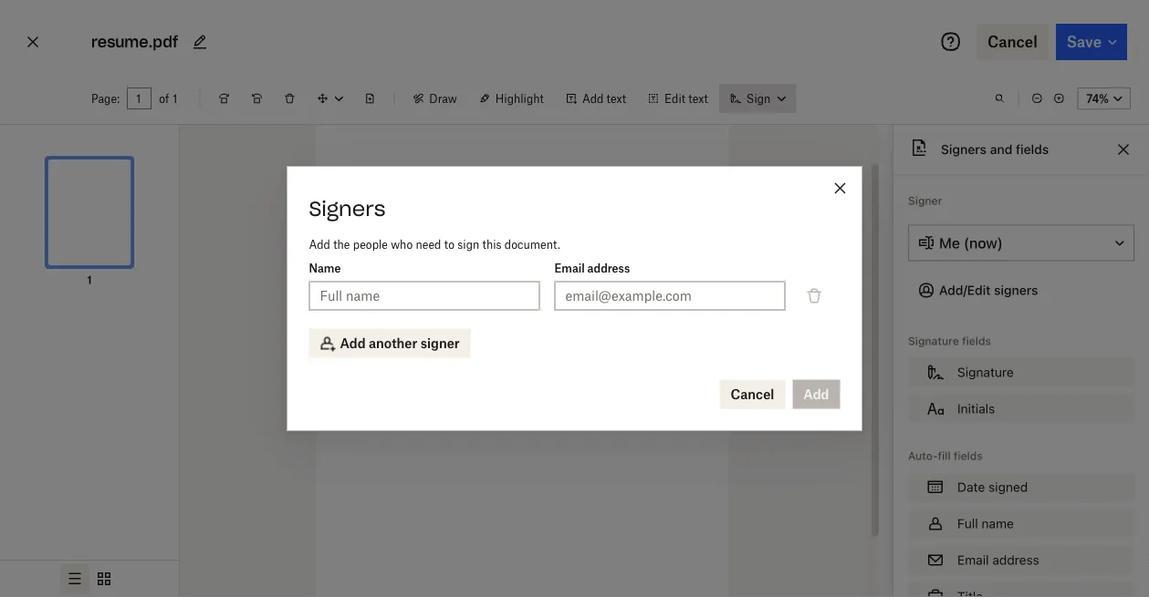 Task type: vqa. For each thing, say whether or not it's contained in the screenshot.
'you' associated with 01-Wave_LM-4K.png
no



Task type: describe. For each thing, give the bounding box(es) containing it.
text for add text
[[607, 92, 626, 105]]

Button to change sidebar list view to grid view radio
[[89, 565, 119, 594]]

draw
[[429, 92, 457, 105]]

cancel
[[731, 387, 774, 402]]

name
[[309, 262, 341, 276]]

this
[[482, 238, 502, 252]]

cancel button
[[720, 380, 785, 409]]

page:
[[91, 92, 120, 105]]

to
[[444, 238, 454, 252]]

add the people who need to sign this document.
[[309, 238, 560, 252]]

email address
[[554, 262, 630, 276]]

people
[[353, 238, 388, 252]]

0 vertical spatial 1
[[173, 92, 177, 105]]

signers dialog
[[287, 167, 862, 431]]

Button to change sidebar grid view to list view radio
[[60, 565, 89, 594]]

add another signer
[[340, 336, 460, 351]]

cancel image
[[22, 27, 44, 57]]

edit text
[[664, 92, 708, 105]]

edit text button
[[637, 84, 719, 113]]

email
[[554, 262, 585, 276]]

who
[[391, 238, 413, 252]]

highlight
[[495, 92, 544, 105]]



Task type: locate. For each thing, give the bounding box(es) containing it.
add right highlight
[[582, 92, 604, 105]]

text right edit
[[688, 92, 708, 105]]

1 text from the left
[[607, 92, 626, 105]]

another
[[369, 336, 417, 351]]

2 horizontal spatial add
[[582, 92, 604, 105]]

add for add text
[[582, 92, 604, 105]]

2 vertical spatial add
[[340, 336, 366, 351]]

add another signer button
[[309, 329, 471, 358]]

text for edit text
[[688, 92, 708, 105]]

text left edit
[[607, 92, 626, 105]]

1 vertical spatial 1
[[87, 273, 92, 287]]

add left the
[[309, 238, 330, 252]]

text
[[607, 92, 626, 105], [688, 92, 708, 105]]

None number field
[[136, 91, 143, 106]]

of 1
[[159, 92, 177, 105]]

option group
[[0, 560, 179, 598]]

add inside add text button
[[582, 92, 604, 105]]

add inside button
[[340, 336, 366, 351]]

highlight button
[[468, 84, 555, 113]]

add for add another signer
[[340, 336, 366, 351]]

2 text from the left
[[688, 92, 708, 105]]

1 horizontal spatial 1
[[173, 92, 177, 105]]

0 horizontal spatial add
[[309, 238, 330, 252]]

need
[[416, 238, 441, 252]]

signer
[[420, 336, 460, 351]]

Name text field
[[320, 286, 529, 306]]

draw button
[[402, 84, 468, 113]]

Email address text field
[[565, 286, 774, 306]]

sign
[[457, 238, 479, 252]]

edit
[[664, 92, 685, 105]]

the
[[333, 238, 350, 252]]

1
[[173, 92, 177, 105], [87, 273, 92, 287]]

signers
[[309, 196, 386, 221]]

add for add the people who need to sign this document.
[[309, 238, 330, 252]]

add
[[582, 92, 604, 105], [309, 238, 330, 252], [340, 336, 366, 351]]

add left another
[[340, 336, 366, 351]]

0 horizontal spatial 1
[[87, 273, 92, 287]]

0 horizontal spatial text
[[607, 92, 626, 105]]

page 1. selected thumbnail preview element
[[31, 140, 148, 289]]

1 vertical spatial add
[[309, 238, 330, 252]]

of
[[159, 92, 169, 105]]

resume.pdf
[[91, 32, 178, 51]]

address
[[587, 262, 630, 276]]

document.
[[505, 238, 560, 252]]

add text
[[582, 92, 626, 105]]

0 vertical spatial add
[[582, 92, 604, 105]]

1 horizontal spatial text
[[688, 92, 708, 105]]

add text button
[[555, 84, 637, 113]]

1 horizontal spatial add
[[340, 336, 366, 351]]



